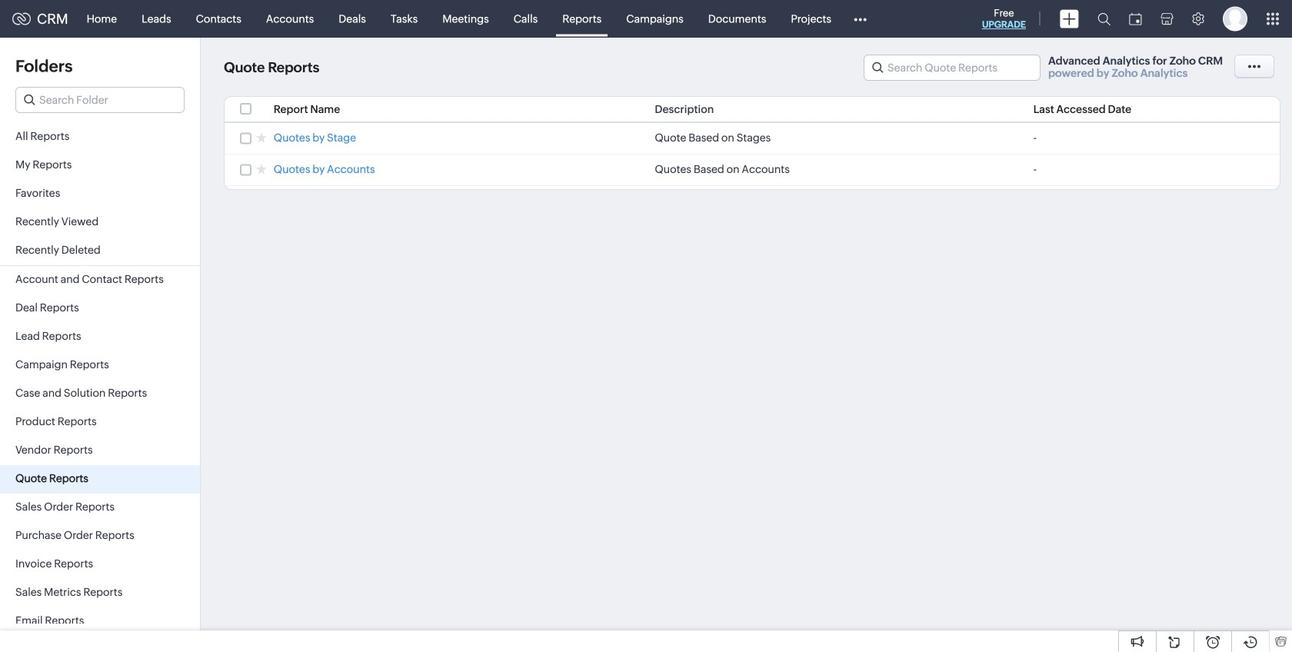 Task type: locate. For each thing, give the bounding box(es) containing it.
Search Quote Reports text field
[[864, 55, 1040, 80]]

Search Folder text field
[[16, 88, 184, 112]]

calendar image
[[1129, 13, 1142, 25]]

search element
[[1088, 0, 1120, 38]]



Task type: describe. For each thing, give the bounding box(es) containing it.
Other Modules field
[[844, 7, 877, 31]]

create menu image
[[1060, 10, 1079, 28]]

profile element
[[1214, 0, 1257, 37]]

search image
[[1097, 12, 1111, 25]]

profile image
[[1223, 7, 1247, 31]]

create menu element
[[1051, 0, 1088, 37]]

logo image
[[12, 13, 31, 25]]



Task type: vqa. For each thing, say whether or not it's contained in the screenshot.
the Calendar icon
yes



